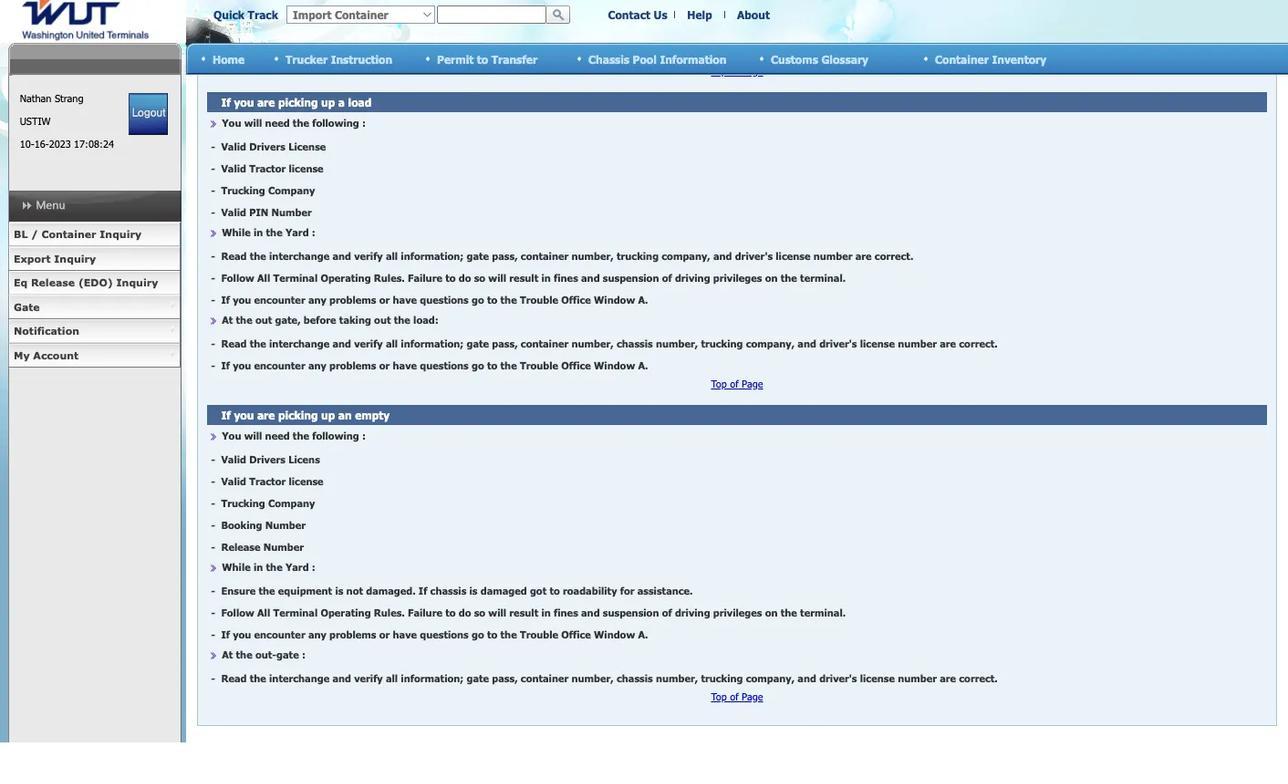 Task type: locate. For each thing, give the bounding box(es) containing it.
export inquiry link
[[8, 247, 181, 271]]

1 horizontal spatial container
[[935, 52, 989, 65]]

0 horizontal spatial container
[[41, 228, 96, 240]]

0 vertical spatial container
[[935, 52, 989, 65]]

ustiw
[[20, 115, 51, 127]]

10-16-2023 17:08:25
[[20, 138, 114, 150]]

export
[[14, 252, 51, 265]]

strang
[[55, 92, 83, 104]]

chassis pool information
[[588, 52, 727, 65]]

container up export inquiry
[[41, 228, 96, 240]]

to
[[477, 52, 488, 65]]

0 vertical spatial inquiry
[[100, 228, 141, 240]]

gate link
[[8, 295, 181, 319]]

account
[[33, 349, 79, 361]]

container
[[935, 52, 989, 65], [41, 228, 96, 240]]

permit
[[437, 52, 474, 65]]

release
[[31, 276, 75, 289]]

quick
[[213, 8, 245, 21]]

gate
[[14, 301, 40, 313]]

contact
[[608, 8, 650, 21]]

trucker instruction
[[286, 52, 392, 65]]

container left inventory
[[935, 52, 989, 65]]

inquiry
[[100, 228, 141, 240], [54, 252, 96, 265], [116, 276, 158, 289]]

None text field
[[437, 5, 546, 24]]

2 vertical spatial inquiry
[[116, 276, 158, 289]]

inquiry right (edo)
[[116, 276, 158, 289]]

inventory
[[992, 52, 1047, 65]]

help link
[[687, 8, 712, 21]]

inquiry down 'bl / container inquiry' at top
[[54, 252, 96, 265]]

16-
[[34, 138, 49, 150]]

home
[[213, 52, 245, 65]]

about
[[737, 8, 770, 21]]

track
[[248, 8, 278, 21]]

eq release (edo) inquiry
[[14, 276, 158, 289]]

/
[[31, 228, 38, 240]]

inquiry for (edo)
[[116, 276, 158, 289]]

customs glossary
[[771, 52, 869, 65]]

transfer
[[491, 52, 538, 65]]

notification
[[14, 325, 79, 337]]

inquiry up "export inquiry" link
[[100, 228, 141, 240]]



Task type: describe. For each thing, give the bounding box(es) containing it.
instruction
[[331, 52, 392, 65]]

1 vertical spatial inquiry
[[54, 252, 96, 265]]

my account link
[[8, 343, 181, 368]]

about link
[[737, 8, 770, 21]]

nathan
[[20, 92, 52, 104]]

bl / container inquiry
[[14, 228, 141, 240]]

1 vertical spatial container
[[41, 228, 96, 240]]

(edo)
[[78, 276, 113, 289]]

notification link
[[8, 319, 181, 343]]

2023
[[49, 138, 71, 150]]

login image
[[129, 93, 168, 135]]

contact us
[[608, 8, 667, 21]]

bl / container inquiry link
[[8, 223, 181, 247]]

customs
[[771, 52, 818, 65]]

trucker
[[286, 52, 328, 65]]

my
[[14, 349, 30, 361]]

17:08:25
[[74, 138, 114, 150]]

bl
[[14, 228, 28, 240]]

export inquiry
[[14, 252, 96, 265]]

my account
[[14, 349, 79, 361]]

eq
[[14, 276, 28, 289]]

us
[[654, 8, 667, 21]]

permit to transfer
[[437, 52, 538, 65]]

glossary
[[821, 52, 869, 65]]

nathan strang
[[20, 92, 83, 104]]

contact us link
[[608, 8, 667, 21]]

pool
[[633, 52, 657, 65]]

10-
[[20, 138, 34, 150]]

container inventory
[[935, 52, 1047, 65]]

quick track
[[213, 8, 278, 21]]

inquiry for container
[[100, 228, 141, 240]]

information
[[660, 52, 727, 65]]

chassis
[[588, 52, 630, 65]]

help
[[687, 8, 712, 21]]

eq release (edo) inquiry link
[[8, 271, 181, 295]]



Task type: vqa. For each thing, say whether or not it's contained in the screenshot.
10-03-2023 12:18:19
no



